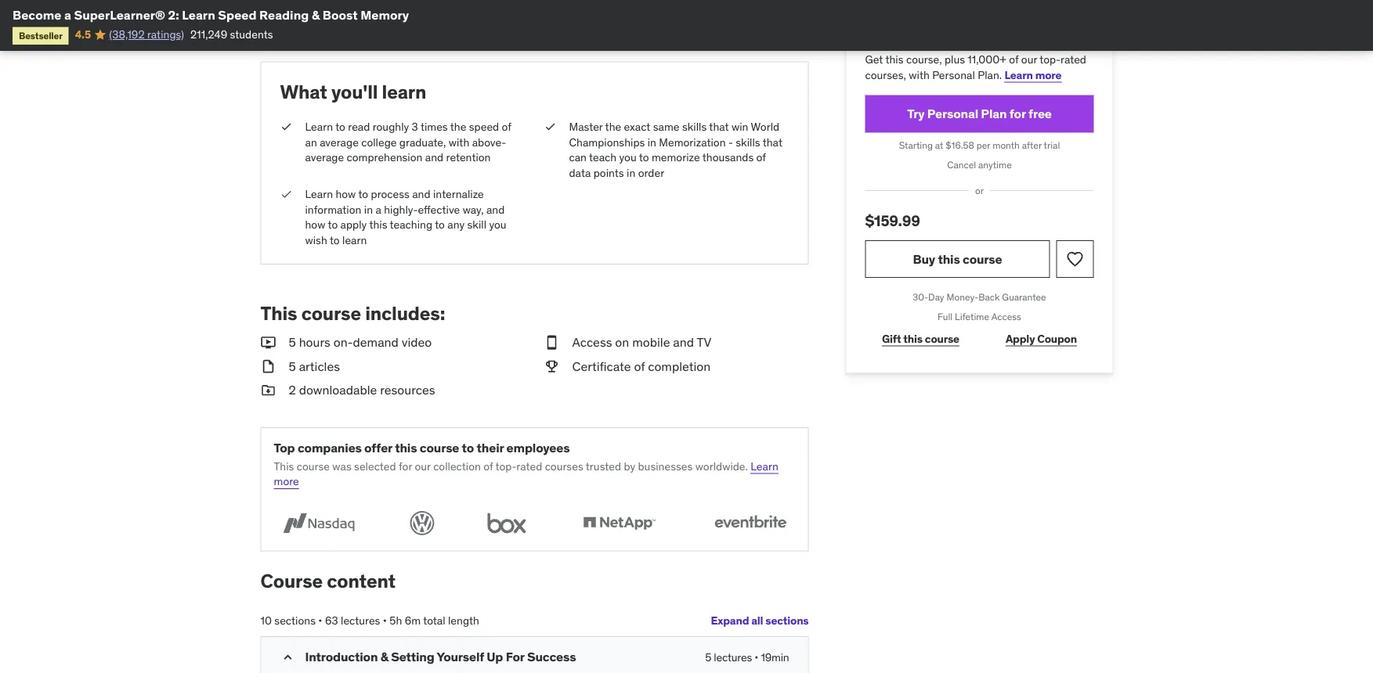 Task type: describe. For each thing, give the bounding box(es) containing it.
teach
[[589, 150, 617, 164]]

master
[[569, 120, 603, 134]]

any
[[447, 218, 465, 232]]

articles
[[299, 358, 340, 375]]

get
[[865, 53, 883, 67]]

xsmall image for learn how to process and internalize information in a highly-effective way, and how to apply this teaching to any skill you wish to learn
[[280, 187, 293, 202]]

employees
[[506, 440, 570, 456]]

money-
[[947, 291, 979, 303]]

an
[[305, 135, 317, 149]]

learn inside learn how to process and internalize information in a highly-effective way, and how to apply this teaching to any skill you wish to learn
[[342, 233, 367, 247]]

offer
[[364, 440, 392, 456]]

mobile
[[632, 335, 670, 351]]

up
[[487, 649, 503, 665]]

learn right worldwide. in the right of the page
[[751, 459, 778, 474]]

their
[[477, 440, 504, 456]]

introduction
[[305, 649, 378, 665]]

of down the access on mobile and tv
[[634, 358, 645, 375]]

plan
[[981, 106, 1007, 122]]

buy this course button
[[865, 241, 1050, 278]]

order
[[638, 166, 664, 180]]

yourself
[[437, 649, 484, 665]]

0 vertical spatial small image
[[260, 358, 276, 376]]

graduate,
[[399, 135, 446, 149]]

small image for certificate
[[544, 358, 560, 376]]

this course was selected for our collection of top-rated courses trusted by businesses worldwide.
[[274, 459, 748, 474]]

completion
[[648, 358, 711, 375]]

on
[[615, 335, 629, 351]]

what
[[280, 80, 327, 104]]

learn up 211,249
[[182, 7, 215, 23]]

small image for access
[[544, 334, 560, 352]]

includes:
[[365, 302, 445, 325]]

to inside master the exact same skills that win world championships in memorization - skills that can teach you to memorize thousands of data points in order
[[639, 150, 649, 164]]

1 horizontal spatial •
[[383, 614, 387, 628]]

with inside learn to read roughly 3 times the speed of an average college graduate, with above- average comprehension and retention
[[449, 135, 469, 149]]

course up collection
[[420, 440, 459, 456]]

1 horizontal spatial how
[[336, 187, 356, 201]]

students
[[230, 27, 273, 41]]

10
[[260, 614, 272, 628]]

and inside learn to read roughly 3 times the speed of an average college graduate, with above- average comprehension and retention
[[425, 150, 443, 164]]

box image
[[481, 509, 533, 538]]

way,
[[463, 203, 484, 217]]

success
[[527, 649, 576, 665]]

30-
[[913, 291, 928, 303]]

trusted
[[586, 459, 621, 474]]

personal inside the get this course, plus 11,000+ of our top-rated courses, with personal plan.
[[932, 68, 975, 82]]

course up the on-
[[301, 302, 361, 325]]

buy this course
[[913, 251, 1002, 267]]

211,249 students
[[190, 27, 273, 41]]

to down "effective"
[[435, 218, 445, 232]]

the inside master the exact same skills that win world championships in memorization - skills that can teach you to memorize thousands of data points in order
[[605, 120, 621, 134]]

1 vertical spatial personal
[[927, 106, 978, 122]]

more for get this course, plus 11,000+ of our top-rated courses, with personal plan.
[[1035, 68, 1062, 82]]

1 vertical spatial our
[[415, 459, 431, 474]]

$159.99
[[865, 211, 920, 230]]

coupon
[[1037, 332, 1077, 346]]

was
[[332, 459, 351, 474]]

lifetime
[[955, 311, 989, 323]]

gift this course link
[[865, 323, 976, 355]]

speed
[[218, 7, 257, 23]]

a inside learn how to process and internalize information in a highly-effective way, and how to apply this teaching to any skill you wish to learn
[[376, 203, 381, 217]]

exact
[[624, 120, 650, 134]]

gift
[[882, 332, 901, 346]]

sections inside dropdown button
[[765, 614, 809, 628]]

master the exact same skills that win world championships in memorization - skills that can teach you to memorize thousands of data points in order
[[569, 120, 782, 180]]

0 horizontal spatial rated
[[516, 459, 542, 474]]

this for buy this course
[[938, 251, 960, 267]]

you inside learn how to process and internalize information in a highly-effective way, and how to apply this teaching to any skill you wish to learn
[[489, 218, 506, 232]]

selected
[[354, 459, 396, 474]]

• for 5
[[755, 651, 758, 665]]

of inside learn to read roughly 3 times the speed of an average college graduate, with above- average comprehension and retention
[[502, 120, 511, 134]]

to left process
[[358, 187, 368, 201]]

0 horizontal spatial skills
[[682, 120, 707, 134]]

same
[[653, 120, 680, 134]]

learn how to process and internalize information in a highly-effective way, and how to apply this teaching to any skill you wish to learn
[[305, 187, 506, 247]]

collection
[[433, 459, 481, 474]]

what you'll learn
[[280, 80, 426, 104]]

2
[[289, 382, 296, 398]]

access on mobile and tv
[[572, 335, 711, 351]]

to inside learn to read roughly 3 times the speed of an average college graduate, with above- average comprehension and retention
[[335, 120, 345, 134]]

3
[[412, 120, 418, 134]]

2 downloadable resources
[[289, 382, 435, 398]]

college
[[361, 135, 397, 149]]

apply coupon button
[[989, 323, 1094, 355]]

try personal plan for free
[[907, 106, 1052, 122]]

you inside master the exact same skills that win world championships in memorization - skills that can teach you to memorize thousands of data points in order
[[619, 150, 637, 164]]

1 vertical spatial lectures
[[714, 651, 752, 665]]

0 vertical spatial in
[[648, 135, 656, 149]]

(38,192 ratings)
[[109, 27, 184, 41]]

courses,
[[865, 68, 906, 82]]

2 vertical spatial 5
[[705, 651, 711, 665]]

in inside learn how to process and internalize information in a highly-effective way, and how to apply this teaching to any skill you wish to learn
[[364, 203, 373, 217]]

expand
[[711, 614, 749, 628]]

our inside the get this course, plus 11,000+ of our top-rated courses, with personal plan.
[[1021, 53, 1037, 67]]

internalize
[[433, 187, 484, 201]]

tv
[[697, 335, 711, 351]]

by
[[624, 459, 635, 474]]

2:
[[168, 7, 179, 23]]

and left "tv"
[[673, 335, 694, 351]]

xsmall image for learn to read roughly 3 times the speed of an average college graduate, with above- average comprehension and retention
[[280, 119, 293, 135]]

above-
[[472, 135, 506, 149]]

5 hours on-demand video
[[289, 335, 432, 351]]

length
[[448, 614, 479, 628]]

certificate of completion
[[572, 358, 711, 375]]

on-
[[334, 335, 353, 351]]

top companies offer this course to their employees
[[274, 440, 570, 456]]

0 horizontal spatial for
[[399, 459, 412, 474]]

1 vertical spatial that
[[763, 135, 782, 149]]

learn right plan.
[[1005, 68, 1033, 82]]

with inside the get this course, plus 11,000+ of our top-rated courses, with personal plan.
[[909, 68, 930, 82]]

or
[[975, 185, 984, 197]]

plan.
[[978, 68, 1002, 82]]

1 vertical spatial top-
[[495, 459, 516, 474]]

apply coupon
[[1006, 332, 1077, 346]]



Task type: locate. For each thing, give the bounding box(es) containing it.
0 horizontal spatial that
[[709, 120, 729, 134]]

of inside the get this course, plus 11,000+ of our top-rated courses, with personal plan.
[[1009, 53, 1019, 67]]

certificate
[[572, 358, 631, 375]]

0 horizontal spatial how
[[305, 218, 325, 232]]

course inside button
[[963, 251, 1002, 267]]

0 vertical spatial learn
[[382, 80, 426, 104]]

per
[[977, 140, 990, 152]]

in left order
[[627, 166, 635, 180]]

courses
[[545, 459, 583, 474]]

this inside gift this course link
[[903, 332, 923, 346]]

0 vertical spatial access
[[991, 311, 1021, 323]]

starting
[[899, 140, 933, 152]]

10 sections • 63 lectures • 5h 6m total length
[[260, 614, 479, 628]]

0 vertical spatial how
[[336, 187, 356, 201]]

wishlist image
[[1066, 250, 1084, 269]]

and up "effective"
[[412, 187, 431, 201]]

resources
[[380, 382, 435, 398]]

this right gift
[[903, 332, 923, 346]]

small image for 5
[[260, 334, 276, 352]]

our right 11,000+
[[1021, 53, 1037, 67]]

rated inside the get this course, plus 11,000+ of our top-rated courses, with personal plan.
[[1061, 53, 1086, 67]]

course up back
[[963, 251, 1002, 267]]

this right offer
[[395, 440, 417, 456]]

this for this course was selected for our collection of top-rated courses trusted by businesses worldwide.
[[274, 459, 294, 474]]

1 horizontal spatial &
[[380, 649, 388, 665]]

0 horizontal spatial top-
[[495, 459, 516, 474]]

times
[[421, 120, 448, 134]]

small image left the hours
[[260, 334, 276, 352]]

to up collection
[[462, 440, 474, 456]]

downloadable
[[299, 382, 377, 398]]

$16.58
[[946, 140, 974, 152]]

&
[[312, 7, 320, 23], [380, 649, 388, 665]]

you right skill
[[489, 218, 506, 232]]

5 down expand
[[705, 651, 711, 665]]

of right 11,000+
[[1009, 53, 1019, 67]]

sections right 10
[[274, 614, 316, 628]]

• left 63
[[318, 614, 322, 628]]

anytime
[[978, 159, 1012, 171]]

0 vertical spatial a
[[64, 7, 71, 23]]

1 horizontal spatial for
[[1010, 106, 1026, 122]]

1 vertical spatial you
[[489, 218, 506, 232]]

211,249
[[190, 27, 227, 41]]

1 vertical spatial small image
[[280, 650, 296, 666]]

1 horizontal spatial small image
[[280, 650, 296, 666]]

lectures right 63
[[341, 614, 380, 628]]

a
[[64, 7, 71, 23], [376, 203, 381, 217]]

course down full
[[925, 332, 959, 346]]

1 vertical spatial in
[[627, 166, 635, 180]]

try
[[907, 106, 925, 122]]

small image left the 5 articles
[[260, 358, 276, 376]]

free
[[1029, 106, 1052, 122]]

average down read
[[320, 135, 359, 149]]

5 left the hours
[[289, 335, 296, 351]]

skills up memorization on the top
[[682, 120, 707, 134]]

ratings)
[[147, 27, 184, 41]]

5 lectures • 19min
[[705, 651, 789, 665]]

0 horizontal spatial access
[[572, 335, 612, 351]]

1 horizontal spatial access
[[991, 311, 1021, 323]]

2 horizontal spatial in
[[648, 135, 656, 149]]

buy
[[913, 251, 935, 267]]

0 vertical spatial learn more link
[[1005, 68, 1062, 82]]

process
[[371, 187, 410, 201]]

learn inside learn to read roughly 3 times the speed of an average college graduate, with above- average comprehension and retention
[[305, 120, 333, 134]]

after
[[1022, 140, 1042, 152]]

top- down the their at the bottom left
[[495, 459, 516, 474]]

the inside learn to read roughly 3 times the speed of an average college graduate, with above- average comprehension and retention
[[450, 120, 466, 134]]

1 vertical spatial learn more link
[[274, 459, 778, 489]]

1 vertical spatial rated
[[516, 459, 542, 474]]

you up 'points'
[[619, 150, 637, 164]]

1 horizontal spatial more
[[1035, 68, 1062, 82]]

content
[[327, 570, 396, 593]]

0 vertical spatial more
[[1035, 68, 1062, 82]]

learn more for rated
[[1005, 68, 1062, 82]]

xsmall image
[[544, 119, 557, 135]]

skills right -
[[736, 135, 760, 149]]

11,000+
[[968, 53, 1006, 67]]

that
[[709, 120, 729, 134], [763, 135, 782, 149]]

0 vertical spatial our
[[1021, 53, 1037, 67]]

this right apply
[[369, 218, 387, 232]]

day
[[928, 291, 944, 303]]

access inside 30-day money-back guarantee full lifetime access
[[991, 311, 1021, 323]]

access down back
[[991, 311, 1021, 323]]

1 horizontal spatial the
[[605, 120, 621, 134]]

& left boost
[[312, 7, 320, 23]]

learn more link for top-
[[274, 459, 778, 489]]

for left free at top
[[1010, 106, 1026, 122]]

0 horizontal spatial •
[[318, 614, 322, 628]]

• left 5h 6m
[[383, 614, 387, 628]]

top- inside the get this course, plus 11,000+ of our top-rated courses, with personal plan.
[[1040, 53, 1061, 67]]

learn more
[[1005, 68, 1062, 82], [274, 459, 778, 489]]

personal
[[932, 68, 975, 82], [927, 106, 978, 122]]

course down companies at the bottom left of page
[[297, 459, 330, 474]]

0 vertical spatial xsmall image
[[280, 119, 293, 135]]

0 vertical spatial top-
[[1040, 53, 1061, 67]]

1 vertical spatial xsmall image
[[280, 187, 293, 202]]

introduction & setting yourself up for success
[[305, 649, 576, 665]]

how up the information
[[336, 187, 356, 201]]

small image left "on"
[[544, 334, 560, 352]]

skill
[[467, 218, 486, 232]]

1 horizontal spatial with
[[909, 68, 930, 82]]

superlearner®
[[74, 7, 165, 23]]

1 horizontal spatial learn
[[382, 80, 426, 104]]

0 horizontal spatial with
[[449, 135, 469, 149]]

learn more link up free at top
[[1005, 68, 1062, 82]]

this inside buy this course button
[[938, 251, 960, 267]]

of
[[1009, 53, 1019, 67], [502, 120, 511, 134], [756, 150, 766, 164], [634, 358, 645, 375], [484, 459, 493, 474]]

0 horizontal spatial the
[[450, 120, 466, 134]]

0 vertical spatial that
[[709, 120, 729, 134]]

xsmall image
[[280, 119, 293, 135], [280, 187, 293, 202]]

0 horizontal spatial learn
[[342, 233, 367, 247]]

netapp image
[[574, 509, 664, 538]]

0 vertical spatial with
[[909, 68, 930, 82]]

this course includes:
[[260, 302, 445, 325]]

expand all sections
[[711, 614, 809, 628]]

course,
[[906, 53, 942, 67]]

learn more link down employees
[[274, 459, 778, 489]]

1 horizontal spatial our
[[1021, 53, 1037, 67]]

0 horizontal spatial a
[[64, 7, 71, 23]]

more for this course was selected for our collection of top-rated courses trusted by businesses worldwide.
[[274, 475, 299, 489]]

0 vertical spatial average
[[320, 135, 359, 149]]

• left 19min
[[755, 651, 758, 665]]

1 vertical spatial &
[[380, 649, 388, 665]]

information
[[305, 203, 361, 217]]

0 horizontal spatial learn more link
[[274, 459, 778, 489]]

volkswagen image
[[405, 509, 439, 538]]

memorize
[[652, 150, 700, 164]]

1 horizontal spatial sections
[[765, 614, 809, 628]]

to right wish
[[330, 233, 340, 247]]

try personal plan for free link
[[865, 95, 1094, 133]]

memorization
[[659, 135, 726, 149]]

1 vertical spatial a
[[376, 203, 381, 217]]

how up wish
[[305, 218, 325, 232]]

1 vertical spatial access
[[572, 335, 612, 351]]

for
[[1010, 106, 1026, 122], [399, 459, 412, 474]]

worldwide.
[[695, 459, 748, 474]]

this down top at the bottom of page
[[274, 459, 294, 474]]

wish
[[305, 233, 327, 247]]

learn up an
[[305, 120, 333, 134]]

learn
[[182, 7, 215, 23], [1005, 68, 1033, 82], [305, 120, 333, 134], [305, 187, 333, 201], [751, 459, 778, 474]]

0 vertical spatial for
[[1010, 106, 1026, 122]]

1 vertical spatial skills
[[736, 135, 760, 149]]

1 horizontal spatial learn more link
[[1005, 68, 1062, 82]]

access up certificate
[[572, 335, 612, 351]]

0 vertical spatial skills
[[682, 120, 707, 134]]

learn inside learn how to process and internalize information in a highly-effective way, and how to apply this teaching to any skill you wish to learn
[[305, 187, 333, 201]]

more up free at top
[[1035, 68, 1062, 82]]

bestseller
[[19, 29, 62, 41]]

1 xsmall image from the top
[[280, 119, 293, 135]]

30-day money-back guarantee full lifetime access
[[913, 291, 1046, 323]]

• for 10
[[318, 614, 322, 628]]

2 horizontal spatial •
[[755, 651, 758, 665]]

this right buy
[[938, 251, 960, 267]]

1 sections from the left
[[765, 614, 809, 628]]

& left setting
[[380, 649, 388, 665]]

data
[[569, 166, 591, 180]]

1 vertical spatial learn
[[342, 233, 367, 247]]

0 vertical spatial lectures
[[341, 614, 380, 628]]

5 up 2
[[289, 358, 296, 375]]

0 vertical spatial you
[[619, 150, 637, 164]]

guarantee
[[1002, 291, 1046, 303]]

with
[[909, 68, 930, 82], [449, 135, 469, 149]]

a right become
[[64, 7, 71, 23]]

0 vertical spatial &
[[312, 7, 320, 23]]

0 horizontal spatial our
[[415, 459, 431, 474]]

and down graduate,
[[425, 150, 443, 164]]

teaching
[[390, 218, 432, 232]]

that up -
[[709, 120, 729, 134]]

to down the information
[[328, 218, 338, 232]]

0 horizontal spatial in
[[364, 203, 373, 217]]

0 horizontal spatial lectures
[[341, 614, 380, 628]]

1 horizontal spatial in
[[627, 166, 635, 180]]

you
[[619, 150, 637, 164], [489, 218, 506, 232]]

in up apply
[[364, 203, 373, 217]]

0 vertical spatial 5
[[289, 335, 296, 351]]

of inside master the exact same skills that win world championships in memorization - skills that can teach you to memorize thousands of data points in order
[[756, 150, 766, 164]]

1 vertical spatial learn more
[[274, 459, 778, 489]]

1 vertical spatial more
[[274, 475, 299, 489]]

1 vertical spatial this
[[274, 459, 294, 474]]

•
[[318, 614, 322, 628], [383, 614, 387, 628], [755, 651, 758, 665]]

0 horizontal spatial learn more
[[274, 459, 778, 489]]

the up championships
[[605, 120, 621, 134]]

top- up free at top
[[1040, 53, 1061, 67]]

1 vertical spatial average
[[305, 150, 344, 164]]

1 horizontal spatial lectures
[[714, 651, 752, 665]]

0 vertical spatial this
[[260, 302, 297, 325]]

2 vertical spatial in
[[364, 203, 373, 217]]

1 vertical spatial 5
[[289, 358, 296, 375]]

learn up 3
[[382, 80, 426, 104]]

1 vertical spatial with
[[449, 135, 469, 149]]

comprehension
[[347, 150, 423, 164]]

learn down apply
[[342, 233, 367, 247]]

setting
[[391, 649, 434, 665]]

at
[[935, 140, 943, 152]]

thousands
[[702, 150, 754, 164]]

personal down plus
[[932, 68, 975, 82]]

and
[[425, 150, 443, 164], [412, 187, 431, 201], [486, 203, 505, 217], [673, 335, 694, 351]]

1 horizontal spatial that
[[763, 135, 782, 149]]

become a superlearner® 2: learn speed reading & boost memory
[[13, 7, 409, 23]]

of down world
[[756, 150, 766, 164]]

with up retention
[[449, 135, 469, 149]]

for
[[506, 649, 524, 665]]

this inside learn how to process and internalize information in a highly-effective way, and how to apply this teaching to any skill you wish to learn
[[369, 218, 387, 232]]

1 horizontal spatial learn more
[[1005, 68, 1062, 82]]

this inside the get this course, plus 11,000+ of our top-rated courses, with personal plan.
[[886, 53, 904, 67]]

this up the 5 articles
[[260, 302, 297, 325]]

apply
[[340, 218, 367, 232]]

cancel
[[947, 159, 976, 171]]

sections right all
[[765, 614, 809, 628]]

starting at $16.58 per month after trial cancel anytime
[[899, 140, 1060, 171]]

0 horizontal spatial sections
[[274, 614, 316, 628]]

learn more down employees
[[274, 459, 778, 489]]

apply
[[1006, 332, 1035, 346]]

0 horizontal spatial you
[[489, 218, 506, 232]]

in down same
[[648, 135, 656, 149]]

the right times
[[450, 120, 466, 134]]

0 horizontal spatial small image
[[260, 358, 276, 376]]

our down the top companies offer this course to their employees
[[415, 459, 431, 474]]

2 sections from the left
[[274, 614, 316, 628]]

2 xsmall image from the top
[[280, 187, 293, 202]]

learn more for top-
[[274, 459, 778, 489]]

small image
[[260, 358, 276, 376], [280, 650, 296, 666]]

of down the their at the bottom left
[[484, 459, 493, 474]]

1 horizontal spatial a
[[376, 203, 381, 217]]

learn more up free at top
[[1005, 68, 1062, 82]]

of right the speed
[[502, 120, 511, 134]]

learn more link for rated
[[1005, 68, 1062, 82]]

in
[[648, 135, 656, 149], [627, 166, 635, 180], [364, 203, 373, 217]]

more down top at the bottom of page
[[274, 475, 299, 489]]

boost
[[323, 7, 358, 23]]

this for get this course, plus 11,000+ of our top-rated courses, with personal plan.
[[886, 53, 904, 67]]

1 the from the left
[[450, 120, 466, 134]]

0 vertical spatial learn more
[[1005, 68, 1062, 82]]

to left read
[[335, 120, 345, 134]]

for down the top companies offer this course to their employees
[[399, 459, 412, 474]]

a down process
[[376, 203, 381, 217]]

this up courses,
[[886, 53, 904, 67]]

win
[[732, 120, 748, 134]]

small image left 2
[[260, 382, 276, 399]]

personal up $16.58
[[927, 106, 978, 122]]

with down course,
[[909, 68, 930, 82]]

1 horizontal spatial rated
[[1061, 53, 1086, 67]]

small image for 2
[[260, 382, 276, 399]]

4.5
[[75, 27, 91, 41]]

memory
[[361, 7, 409, 23]]

5 for 5 articles
[[289, 358, 296, 375]]

that down world
[[763, 135, 782, 149]]

5
[[289, 335, 296, 351], [289, 358, 296, 375], [705, 651, 711, 665]]

0 horizontal spatial &
[[312, 7, 320, 23]]

1 horizontal spatial skills
[[736, 135, 760, 149]]

gift this course
[[882, 332, 959, 346]]

1 horizontal spatial top-
[[1040, 53, 1061, 67]]

small image left certificate
[[544, 358, 560, 376]]

effective
[[418, 203, 460, 217]]

this for this course includes:
[[260, 302, 297, 325]]

1 vertical spatial for
[[399, 459, 412, 474]]

all
[[751, 614, 763, 628]]

0 vertical spatial rated
[[1061, 53, 1086, 67]]

0 horizontal spatial more
[[274, 475, 299, 489]]

5 for 5 hours on-demand video
[[289, 335, 296, 351]]

and right way,
[[486, 203, 505, 217]]

full
[[938, 311, 953, 323]]

0 vertical spatial personal
[[932, 68, 975, 82]]

nasdaq image
[[274, 509, 364, 538]]

learn up the information
[[305, 187, 333, 201]]

average down an
[[305, 150, 344, 164]]

63
[[325, 614, 338, 628]]

points
[[594, 166, 624, 180]]

course
[[260, 570, 323, 593]]

small image
[[260, 334, 276, 352], [544, 334, 560, 352], [544, 358, 560, 376], [260, 382, 276, 399]]

this for gift this course
[[903, 332, 923, 346]]

lectures down expand
[[714, 651, 752, 665]]

to up order
[[639, 150, 649, 164]]

1 horizontal spatial you
[[619, 150, 637, 164]]

championships
[[569, 135, 645, 149]]

eventbrite image
[[705, 509, 795, 538]]

2 the from the left
[[605, 120, 621, 134]]

small image left introduction on the bottom left of page
[[280, 650, 296, 666]]

1 vertical spatial how
[[305, 218, 325, 232]]



Task type: vqa. For each thing, say whether or not it's contained in the screenshot.
the leftmost Use
no



